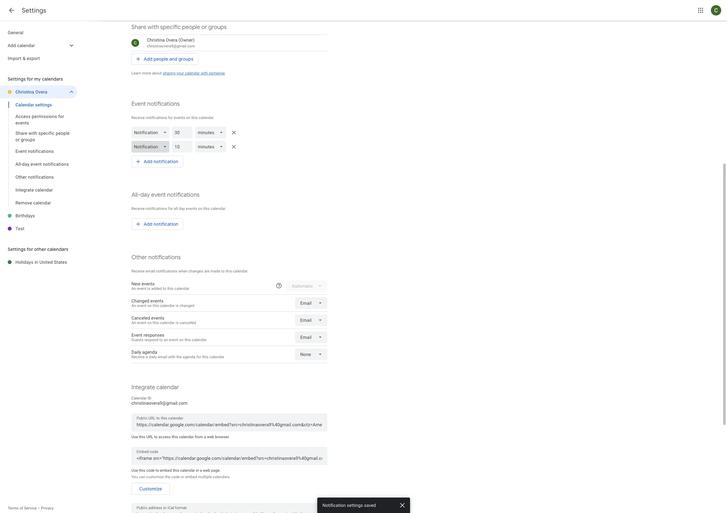 Task type: describe. For each thing, give the bounding box(es) containing it.
notification
[[323, 503, 346, 508]]

test tree item
[[0, 222, 77, 235]]

minutes in advance for notification number field for 30 minutes before element
[[175, 127, 190, 138]]

to right the made
[[221, 269, 225, 274]]

settings for settings
[[22, 6, 46, 15]]

0 vertical spatial or
[[202, 24, 207, 31]]

canceled events an event on this calendar is cancelled
[[132, 315, 196, 325]]

holidays in united states tree item
[[0, 256, 77, 269]]

can
[[139, 475, 145, 479]]

2 vertical spatial or
[[181, 475, 184, 479]]

someone
[[209, 71, 225, 75]]

an for new events
[[132, 286, 136, 291]]

respond
[[145, 338, 159, 342]]

birthdays
[[15, 213, 35, 218]]

2 vertical spatial calendar.
[[233, 269, 249, 274]]

with inside daily agenda receive a daily email with the agenda for this calendar
[[168, 355, 176, 359]]

1 horizontal spatial other notifications
[[132, 254, 181, 261]]

privacy
[[41, 506, 54, 511]]

specific inside 'share with specific people or groups'
[[38, 131, 55, 136]]

with left someone
[[201, 71, 208, 75]]

email inside daily agenda receive a daily email with the agenda for this calendar
[[158, 355, 167, 359]]

settings for my calendars
[[8, 76, 63, 82]]

to inside event responses guests respond to an event on this calendar
[[160, 338, 163, 342]]

sharing
[[163, 71, 176, 75]]

guests
[[132, 338, 144, 342]]

notification settings saved
[[323, 503, 376, 508]]

calendar inside event responses guests respond to an event on this calendar
[[192, 338, 207, 342]]

1 vertical spatial the
[[165, 475, 171, 479]]

receive notifications for events on this calendar.
[[132, 115, 215, 120]]

event inside settings for my calendars tree
[[15, 149, 27, 154]]

on inside event responses guests respond to an event on this calendar
[[179, 338, 184, 342]]

is inside new events an event is added to this calendar
[[147, 286, 150, 291]]

remove
[[15, 200, 32, 205]]

my
[[34, 76, 41, 82]]

event inside canceled events an event on this calendar is cancelled
[[137, 321, 147, 325]]

add for second add notification button from the bottom
[[144, 159, 153, 164]]

0 horizontal spatial agenda
[[142, 350, 157, 355]]

customize
[[139, 486, 162, 492]]

import & export
[[8, 56, 40, 61]]

add calendar
[[8, 43, 35, 48]]

changed events an event on this calendar is changed
[[132, 298, 195, 308]]

settings for other calendars
[[8, 246, 68, 252]]

access permissions for events
[[15, 114, 64, 125]]

holidays
[[15, 260, 33, 265]]

from
[[195, 435, 203, 439]]

changed
[[132, 298, 149, 304]]

add people and groups button
[[132, 51, 199, 67]]

an for changed events
[[132, 304, 136, 308]]

use for use this url to access this calendar from a web browser.
[[132, 435, 138, 439]]

minutes in advance for notification number field for 10 minutes before element
[[175, 141, 190, 153]]

go back image
[[8, 6, 15, 14]]

1 vertical spatial in
[[196, 468, 199, 473]]

on for receive
[[186, 115, 191, 120]]

access
[[15, 114, 31, 119]]

terms
[[8, 506, 19, 511]]

or inside 'share with specific people or groups'
[[15, 137, 20, 142]]

settings for notification
[[347, 503, 363, 508]]

are
[[204, 269, 210, 274]]

&
[[23, 56, 26, 61]]

1 vertical spatial other
[[132, 254, 147, 261]]

all
[[174, 206, 178, 211]]

calendar inside changed events an event on this calendar is changed
[[160, 304, 175, 308]]

0 vertical spatial event notifications
[[132, 100, 180, 108]]

page.
[[211, 468, 221, 473]]

receive notifications for all day events on this calendar.
[[132, 206, 227, 211]]

christina overa
[[15, 89, 47, 95]]

birthdays tree item
[[0, 209, 77, 222]]

to inside new events an event is added to this calendar
[[163, 286, 166, 291]]

0 vertical spatial email
[[146, 269, 155, 274]]

this inside changed events an event on this calendar is changed
[[153, 304, 159, 308]]

0 vertical spatial share
[[132, 24, 146, 31]]

overa for christina overa (owner) christinaovera9@gmail.com
[[166, 37, 178, 43]]

learn more about sharing your calendar with someone
[[132, 71, 225, 75]]

service
[[24, 506, 37, 511]]

use this url to access this calendar from a web browser.
[[132, 435, 230, 439]]

new events an event is added to this calendar
[[132, 281, 190, 291]]

cancelled
[[180, 321, 196, 325]]

made
[[211, 269, 220, 274]]

events inside access permissions for events
[[15, 120, 29, 125]]

0 vertical spatial calendar.
[[199, 115, 215, 120]]

calendar inside daily agenda receive a daily email with the agenda for this calendar
[[210, 355, 225, 359]]

receive for event
[[132, 115, 145, 120]]

other
[[34, 246, 46, 252]]

your
[[177, 71, 184, 75]]

export
[[27, 56, 40, 61]]

multiple
[[198, 475, 212, 479]]

0 vertical spatial people
[[182, 24, 200, 31]]

import
[[8, 56, 22, 61]]

1 vertical spatial christinaovera9@gmail.com
[[132, 401, 188, 406]]

customize
[[146, 475, 164, 479]]

on for changed
[[147, 304, 152, 308]]

calendar for calendar settings
[[15, 102, 34, 107]]

access
[[159, 435, 171, 439]]

0 vertical spatial code
[[146, 468, 155, 473]]

1 vertical spatial calendar.
[[211, 206, 227, 211]]

daily
[[149, 355, 157, 359]]

more
[[142, 71, 151, 75]]

0 vertical spatial share with specific people or groups
[[132, 24, 227, 31]]

saved
[[364, 503, 376, 508]]

add inside tree
[[8, 43, 16, 48]]

1 vertical spatial code
[[172, 475, 180, 479]]

daily
[[132, 350, 141, 355]]

calendars for settings for other calendars
[[47, 246, 68, 252]]

web for page.
[[203, 468, 210, 473]]

1 horizontal spatial integrate
[[132, 384, 155, 391]]

receive for other
[[132, 269, 145, 274]]

30 minutes before element
[[132, 125, 328, 140]]

on for canceled
[[147, 321, 152, 325]]

a inside daily agenda receive a daily email with the agenda for this calendar
[[146, 355, 148, 359]]

christina overa tree item
[[0, 85, 77, 98]]

receive email notifications when changes are made to this calendar.
[[132, 269, 249, 274]]

2 vertical spatial day
[[179, 206, 185, 211]]

calendar id christinaovera9@gmail.com
[[132, 396, 188, 406]]

of
[[20, 506, 23, 511]]

notification for first add notification button from the bottom
[[154, 221, 178, 227]]

calendar inside new events an event is added to this calendar
[[175, 286, 190, 291]]

id
[[148, 396, 151, 401]]

sharing your calendar with someone link
[[163, 71, 225, 75]]

receive inside daily agenda receive a daily email with the agenda for this calendar
[[132, 355, 145, 359]]

terms of service – privacy
[[8, 506, 54, 511]]

settings heading
[[22, 6, 46, 15]]

you
[[132, 475, 138, 479]]

calendar for calendar id christinaovera9@gmail.com
[[132, 396, 147, 401]]

christina overa (owner) christinaovera9@gmail.com
[[147, 37, 195, 48]]

when
[[179, 269, 188, 274]]

you can customize the code or embed multiple calendars.
[[132, 475, 231, 479]]

calendar settings
[[15, 102, 52, 107]]

for inside access permissions for events
[[58, 114, 64, 119]]



Task type: locate. For each thing, give the bounding box(es) containing it.
events
[[174, 115, 185, 120], [15, 120, 29, 125], [186, 206, 197, 211], [142, 281, 155, 286], [151, 298, 164, 304], [151, 315, 165, 321]]

0 vertical spatial other
[[15, 174, 27, 180]]

christina inside 'tree item'
[[15, 89, 34, 95]]

to left an
[[160, 338, 163, 342]]

1 horizontal spatial agenda
[[183, 355, 196, 359]]

0 vertical spatial event
[[132, 100, 146, 108]]

people
[[182, 24, 200, 31], [154, 56, 168, 62], [56, 131, 70, 136]]

is left changed
[[176, 304, 179, 308]]

changed
[[180, 304, 195, 308]]

changes
[[189, 269, 203, 274]]

0 horizontal spatial specific
[[38, 131, 55, 136]]

2 notification from the top
[[154, 221, 178, 227]]

add notification for second add notification button from the bottom
[[144, 159, 178, 164]]

test link
[[15, 222, 77, 235]]

christinaovera9@gmail.com
[[147, 44, 195, 48], [132, 401, 188, 406]]

overa inside christina overa (owner) christinaovera9@gmail.com
[[166, 37, 178, 43]]

with
[[148, 24, 159, 31], [201, 71, 208, 75], [28, 131, 37, 136], [168, 355, 176, 359]]

events inside new events an event is added to this calendar
[[142, 281, 155, 286]]

add notification button
[[132, 154, 184, 169], [132, 216, 184, 232]]

integrate calendar up id
[[132, 384, 179, 391]]

settings for settings for my calendars
[[8, 76, 26, 82]]

to right the url
[[154, 435, 158, 439]]

event notifications up receive notifications for events on this calendar.
[[132, 100, 180, 108]]

learn
[[132, 71, 141, 75]]

None text field
[[137, 454, 323, 463]]

0 vertical spatial an
[[132, 286, 136, 291]]

1 vertical spatial day
[[140, 191, 150, 199]]

this inside new events an event is added to this calendar
[[167, 286, 174, 291]]

1 vertical spatial calendars
[[47, 246, 68, 252]]

groups
[[209, 24, 227, 31], [179, 56, 194, 62], [21, 137, 35, 142]]

agenda down the "respond"
[[142, 350, 157, 355]]

terms of service link
[[8, 506, 37, 511]]

an for canceled events
[[132, 321, 136, 325]]

event inside group
[[31, 162, 42, 167]]

all-day event notifications
[[15, 162, 69, 167], [132, 191, 200, 199]]

with inside 'share with specific people or groups'
[[28, 131, 37, 136]]

1 vertical spatial add notification
[[144, 221, 178, 227]]

event
[[31, 162, 42, 167], [151, 191, 166, 199], [137, 286, 147, 291], [137, 304, 147, 308], [137, 321, 147, 325], [169, 338, 179, 342]]

share with specific people or groups
[[132, 24, 227, 31], [15, 131, 70, 142]]

1 vertical spatial integrate calendar
[[132, 384, 179, 391]]

integrate up remove
[[15, 187, 34, 193]]

3 an from the top
[[132, 321, 136, 325]]

this
[[192, 115, 198, 120], [204, 206, 210, 211], [226, 269, 232, 274], [167, 286, 174, 291], [153, 304, 159, 308], [153, 321, 159, 325], [185, 338, 191, 342], [202, 355, 209, 359], [139, 435, 145, 439], [172, 435, 178, 439], [139, 468, 145, 473], [173, 468, 179, 473]]

1 horizontal spatial code
[[172, 475, 180, 479]]

web up multiple
[[203, 468, 210, 473]]

calendar up the access
[[15, 102, 34, 107]]

2 use from the top
[[132, 468, 138, 473]]

0 horizontal spatial calendar
[[15, 102, 34, 107]]

in left united
[[35, 260, 38, 265]]

and
[[170, 56, 178, 62]]

1 vertical spatial share with specific people or groups
[[15, 131, 70, 142]]

1 horizontal spatial specific
[[160, 24, 181, 31]]

settings left saved
[[347, 503, 363, 508]]

added
[[151, 286, 162, 291]]

event inside new events an event is added to this calendar
[[137, 286, 147, 291]]

other up remove
[[15, 174, 27, 180]]

1 vertical spatial share
[[15, 131, 27, 136]]

about
[[152, 71, 162, 75]]

1 horizontal spatial all-
[[132, 191, 141, 199]]

1 vertical spatial use
[[132, 468, 138, 473]]

0 vertical spatial overa
[[166, 37, 178, 43]]

1 horizontal spatial a
[[200, 468, 202, 473]]

day inside group
[[22, 162, 29, 167]]

web for browser.
[[207, 435, 214, 439]]

other notifications inside group
[[15, 174, 54, 180]]

add
[[8, 43, 16, 48], [144, 56, 153, 62], [144, 159, 153, 164], [144, 221, 153, 227]]

2 vertical spatial is
[[176, 321, 179, 325]]

on inside canceled events an event on this calendar is cancelled
[[147, 321, 152, 325]]

canceled
[[132, 315, 150, 321]]

0 horizontal spatial event notifications
[[15, 149, 54, 154]]

birthdays link
[[15, 209, 77, 222]]

group
[[0, 98, 77, 209]]

tree
[[0, 26, 77, 65]]

integrate up id
[[132, 384, 155, 391]]

1 horizontal spatial all-day event notifications
[[132, 191, 200, 199]]

use this code to embed this calendar in a web page.
[[132, 468, 221, 473]]

all-day event notifications inside group
[[15, 162, 69, 167]]

christina inside christina overa (owner) christinaovera9@gmail.com
[[147, 37, 165, 43]]

2 an from the top
[[132, 304, 136, 308]]

christina
[[147, 37, 165, 43], [15, 89, 34, 95]]

settings for my calendars tree
[[0, 85, 77, 235]]

receive
[[132, 115, 145, 120], [132, 206, 145, 211], [132, 269, 145, 274], [132, 355, 145, 359]]

groups inside 'share with specific people or groups'
[[21, 137, 35, 142]]

with up christina overa (owner) christinaovera9@gmail.com
[[148, 24, 159, 31]]

general
[[8, 30, 24, 35]]

0 horizontal spatial a
[[146, 355, 148, 359]]

settings
[[35, 102, 52, 107], [347, 503, 363, 508]]

share with specific people or groups down access permissions for events
[[15, 131, 70, 142]]

an up canceled
[[132, 304, 136, 308]]

to right added on the left of page
[[163, 286, 166, 291]]

tree containing general
[[0, 26, 77, 65]]

0 vertical spatial all-
[[15, 162, 22, 167]]

url
[[146, 435, 153, 439]]

0 vertical spatial is
[[147, 286, 150, 291]]

1 vertical spatial embed
[[185, 475, 197, 479]]

an inside canceled events an event on this calendar is cancelled
[[132, 321, 136, 325]]

day
[[22, 162, 29, 167], [140, 191, 150, 199], [179, 206, 185, 211]]

–
[[38, 506, 40, 511]]

calendar inside canceled events an event on this calendar is cancelled
[[160, 321, 175, 325]]

is inside canceled events an event on this calendar is cancelled
[[176, 321, 179, 325]]

test
[[15, 226, 24, 231]]

code down 'use this code to embed this calendar in a web page.'
[[172, 475, 180, 479]]

integrate inside group
[[15, 187, 34, 193]]

0 vertical spatial notification
[[154, 159, 178, 164]]

a left daily
[[146, 355, 148, 359]]

1 vertical spatial is
[[176, 304, 179, 308]]

share
[[132, 24, 146, 31], [15, 131, 27, 136]]

1 vertical spatial or
[[15, 137, 20, 142]]

add notification for first add notification button from the bottom
[[144, 221, 178, 227]]

people left 'and' at the left of page
[[154, 56, 168, 62]]

people down permissions
[[56, 131, 70, 136]]

1 vertical spatial other notifications
[[132, 254, 181, 261]]

0 horizontal spatial integrate
[[15, 187, 34, 193]]

event
[[132, 100, 146, 108], [15, 149, 27, 154], [132, 333, 143, 338]]

1 vertical spatial event notifications
[[15, 149, 54, 154]]

browser.
[[215, 435, 230, 439]]

1 vertical spatial an
[[132, 304, 136, 308]]

0 horizontal spatial email
[[146, 269, 155, 274]]

settings up christina overa
[[8, 76, 26, 82]]

christina up calendar settings
[[15, 89, 34, 95]]

1 horizontal spatial other
[[132, 254, 147, 261]]

0 horizontal spatial all-day event notifications
[[15, 162, 69, 167]]

share with specific people or groups up (owner)
[[132, 24, 227, 31]]

1 horizontal spatial or
[[181, 475, 184, 479]]

events inside changed events an event on this calendar is changed
[[151, 298, 164, 304]]

event inside event responses guests respond to an event on this calendar
[[169, 338, 179, 342]]

1 notification from the top
[[154, 159, 178, 164]]

settings up permissions
[[35, 102, 52, 107]]

event notifications
[[132, 100, 180, 108], [15, 149, 54, 154]]

None field
[[132, 127, 172, 138], [196, 127, 229, 138], [132, 141, 172, 153], [196, 141, 229, 153], [295, 297, 328, 309], [295, 314, 328, 326], [295, 332, 328, 343], [295, 349, 328, 360], [132, 127, 172, 138], [196, 127, 229, 138], [132, 141, 172, 153], [196, 141, 229, 153], [295, 297, 328, 309], [295, 314, 328, 326], [295, 332, 328, 343], [295, 349, 328, 360]]

add for the add people and groups "button"
[[144, 56, 153, 62]]

0 horizontal spatial groups
[[21, 137, 35, 142]]

event responses guests respond to an event on this calendar
[[132, 333, 207, 342]]

receive for all-
[[132, 206, 145, 211]]

use for use this code to embed this calendar in a web page.
[[132, 468, 138, 473]]

1 vertical spatial web
[[203, 468, 210, 473]]

1 horizontal spatial people
[[154, 56, 168, 62]]

2 add notification from the top
[[144, 221, 178, 227]]

is for changed events
[[176, 304, 179, 308]]

overa
[[166, 37, 178, 43], [35, 89, 47, 95]]

event inside changed events an event on this calendar is changed
[[137, 304, 147, 308]]

an
[[132, 286, 136, 291], [132, 304, 136, 308], [132, 321, 136, 325]]

1 horizontal spatial overa
[[166, 37, 178, 43]]

other inside group
[[15, 174, 27, 180]]

2 minutes in advance for notification number field from the top
[[175, 141, 190, 153]]

states
[[54, 260, 67, 265]]

united
[[39, 260, 53, 265]]

share inside 'share with specific people or groups'
[[15, 131, 27, 136]]

people inside settings for my calendars tree
[[56, 131, 70, 136]]

the down event responses guests respond to an event on this calendar
[[177, 355, 182, 359]]

minutes in advance for notification number field inside 10 minutes before element
[[175, 141, 190, 153]]

calendars.
[[213, 475, 231, 479]]

settings for calendar
[[35, 102, 52, 107]]

0 vertical spatial specific
[[160, 24, 181, 31]]

share with specific people or groups inside settings for my calendars tree
[[15, 131, 70, 142]]

1 horizontal spatial embed
[[185, 475, 197, 479]]

notifications element
[[132, 125, 328, 154]]

code
[[146, 468, 155, 473], [172, 475, 180, 479]]

use left the url
[[132, 435, 138, 439]]

an inside new events an event is added to this calendar
[[132, 286, 136, 291]]

is inside changed events an event on this calendar is changed
[[176, 304, 179, 308]]

with down access permissions for events
[[28, 131, 37, 136]]

email
[[146, 269, 155, 274], [158, 355, 167, 359]]

1 horizontal spatial share
[[132, 24, 146, 31]]

0 horizontal spatial embed
[[160, 468, 172, 473]]

0 vertical spatial calendars
[[42, 76, 63, 82]]

responses
[[144, 333, 165, 338]]

integrate calendar inside group
[[15, 187, 53, 193]]

agenda down event responses guests respond to an event on this calendar
[[183, 355, 196, 359]]

None text field
[[137, 420, 323, 429], [137, 510, 323, 513], [137, 420, 323, 429], [137, 510, 323, 513]]

add for first add notification button from the bottom
[[144, 221, 153, 227]]

specific
[[160, 24, 181, 31], [38, 131, 55, 136]]

0 horizontal spatial or
[[15, 137, 20, 142]]

group containing calendar settings
[[0, 98, 77, 209]]

on inside changed events an event on this calendar is changed
[[147, 304, 152, 308]]

10 minutes before element
[[132, 140, 328, 154]]

christina up the add people and groups "button"
[[147, 37, 165, 43]]

1 minutes in advance for notification number field from the top
[[175, 127, 190, 138]]

a up multiple
[[200, 468, 202, 473]]

1 an from the top
[[132, 286, 136, 291]]

2 vertical spatial people
[[56, 131, 70, 136]]

0 horizontal spatial in
[[35, 260, 38, 265]]

2 horizontal spatial a
[[204, 435, 206, 439]]

this inside canceled events an event on this calendar is cancelled
[[153, 321, 159, 325]]

holidays in united states link
[[15, 256, 77, 269]]

new
[[132, 281, 141, 286]]

1 horizontal spatial groups
[[179, 56, 194, 62]]

0 vertical spatial minutes in advance for notification number field
[[175, 127, 190, 138]]

christina for christina overa
[[15, 89, 34, 95]]

web right "from" at the bottom left of page
[[207, 435, 214, 439]]

calendar inside tree
[[15, 102, 34, 107]]

0 horizontal spatial day
[[22, 162, 29, 167]]

on
[[186, 115, 191, 120], [198, 206, 203, 211], [147, 304, 152, 308], [147, 321, 152, 325], [179, 338, 184, 342]]

0 vertical spatial add notification button
[[132, 154, 184, 169]]

event notifications inside group
[[15, 149, 54, 154]]

calendars up 'states'
[[47, 246, 68, 252]]

use up you
[[132, 468, 138, 473]]

1 add notification button from the top
[[132, 154, 184, 169]]

email right daily
[[158, 355, 167, 359]]

settings right go back icon
[[22, 6, 46, 15]]

other up the new at the bottom of the page
[[132, 254, 147, 261]]

an
[[164, 338, 168, 342]]

4 receive from the top
[[132, 355, 145, 359]]

is left added on the left of page
[[147, 286, 150, 291]]

2 horizontal spatial groups
[[209, 24, 227, 31]]

an up changed
[[132, 286, 136, 291]]

1 horizontal spatial day
[[140, 191, 150, 199]]

1 vertical spatial add notification button
[[132, 216, 184, 232]]

1 vertical spatial overa
[[35, 89, 47, 95]]

1 horizontal spatial email
[[158, 355, 167, 359]]

2 receive from the top
[[132, 206, 145, 211]]

people up (owner)
[[182, 24, 200, 31]]

overa for christina overa
[[35, 89, 47, 95]]

settings inside group
[[35, 102, 52, 107]]

1 vertical spatial a
[[204, 435, 206, 439]]

1 vertical spatial all-day event notifications
[[132, 191, 200, 199]]

1 vertical spatial calendar
[[132, 396, 147, 401]]

1 vertical spatial groups
[[179, 56, 194, 62]]

2 vertical spatial event
[[132, 333, 143, 338]]

1 horizontal spatial settings
[[347, 503, 363, 508]]

0 horizontal spatial people
[[56, 131, 70, 136]]

1 vertical spatial notification
[[154, 221, 178, 227]]

1 receive from the top
[[132, 115, 145, 120]]

0 vertical spatial embed
[[160, 468, 172, 473]]

an up guests
[[132, 321, 136, 325]]

email up new events an event is added to this calendar
[[146, 269, 155, 274]]

events inside canceled events an event on this calendar is cancelled
[[151, 315, 165, 321]]

settings up 'holidays'
[[8, 246, 26, 252]]

a for use this url to access this calendar from a web browser.
[[204, 435, 206, 439]]

holidays in united states
[[15, 260, 67, 265]]

this inside daily agenda receive a daily email with the agenda for this calendar
[[202, 355, 209, 359]]

notification for second add notification button from the bottom
[[154, 159, 178, 164]]

embed up customize
[[160, 468, 172, 473]]

0 vertical spatial in
[[35, 260, 38, 265]]

0 vertical spatial christinaovera9@gmail.com
[[147, 44, 195, 48]]

specific down access permissions for events
[[38, 131, 55, 136]]

groups inside "button"
[[179, 56, 194, 62]]

all- inside settings for my calendars tree
[[15, 162, 22, 167]]

0 horizontal spatial all-
[[15, 162, 22, 167]]

calendar.
[[199, 115, 215, 120], [211, 206, 227, 211], [233, 269, 249, 274]]

integrate calendar up the 'remove calendar'
[[15, 187, 53, 193]]

1 add notification from the top
[[144, 159, 178, 164]]

0 vertical spatial settings
[[22, 6, 46, 15]]

1 use from the top
[[132, 435, 138, 439]]

1 vertical spatial email
[[158, 355, 167, 359]]

calendars for settings for my calendars
[[42, 76, 63, 82]]

Minutes in advance for notification number field
[[175, 127, 190, 138], [175, 141, 190, 153]]

other notifications up the 'remove calendar'
[[15, 174, 54, 180]]

calendar left id
[[132, 396, 147, 401]]

settings for settings for other calendars
[[8, 246, 26, 252]]

calendar
[[15, 102, 34, 107], [132, 396, 147, 401]]

this inside event responses guests respond to an event on this calendar
[[185, 338, 191, 342]]

specific up christina overa (owner) christinaovera9@gmail.com
[[160, 24, 181, 31]]

1 vertical spatial event
[[15, 149, 27, 154]]

a
[[146, 355, 148, 359], [204, 435, 206, 439], [200, 468, 202, 473]]

calendar inside calendar id christinaovera9@gmail.com
[[132, 396, 147, 401]]

event notifications down access permissions for events
[[15, 149, 54, 154]]

0 horizontal spatial overa
[[35, 89, 47, 95]]

christina for christina overa (owner) christinaovera9@gmail.com
[[147, 37, 165, 43]]

a for use this code to embed this calendar in a web page.
[[200, 468, 202, 473]]

in up multiple
[[196, 468, 199, 473]]

0 vertical spatial the
[[177, 355, 182, 359]]

calendars right my
[[42, 76, 63, 82]]

privacy link
[[41, 506, 54, 511]]

minutes in advance for notification number field inside 30 minutes before element
[[175, 127, 190, 138]]

1 horizontal spatial christina
[[147, 37, 165, 43]]

overa down my
[[35, 89, 47, 95]]

or
[[202, 24, 207, 31], [15, 137, 20, 142], [181, 475, 184, 479]]

to up customize
[[156, 468, 159, 473]]

notification
[[154, 159, 178, 164], [154, 221, 178, 227]]

daily agenda receive a daily email with the agenda for this calendar
[[132, 350, 225, 359]]

other notifications up new events an event is added to this calendar
[[132, 254, 181, 261]]

0 horizontal spatial code
[[146, 468, 155, 473]]

0 vertical spatial integrate
[[15, 187, 34, 193]]

code up customize
[[146, 468, 155, 473]]

the down 'use this code to embed this calendar in a web page.'
[[165, 475, 171, 479]]

0 vertical spatial day
[[22, 162, 29, 167]]

embed left multiple
[[185, 475, 197, 479]]

calendars
[[42, 76, 63, 82], [47, 246, 68, 252]]

0 horizontal spatial share with specific people or groups
[[15, 131, 70, 142]]

the inside daily agenda receive a daily email with the agenda for this calendar
[[177, 355, 182, 359]]

people inside "button"
[[154, 56, 168, 62]]

all-
[[15, 162, 22, 167], [132, 191, 141, 199]]

(owner)
[[179, 37, 195, 43]]

1 vertical spatial christina
[[15, 89, 34, 95]]

2 add notification button from the top
[[132, 216, 184, 232]]

in inside tree item
[[35, 260, 38, 265]]

is left cancelled
[[176, 321, 179, 325]]

integrate
[[15, 187, 34, 193], [132, 384, 155, 391]]

for inside daily agenda receive a daily email with the agenda for this calendar
[[197, 355, 201, 359]]

to
[[221, 269, 225, 274], [163, 286, 166, 291], [160, 338, 163, 342], [154, 435, 158, 439], [156, 468, 159, 473]]

add inside "button"
[[144, 56, 153, 62]]

remove calendar
[[15, 200, 51, 205]]

add people and groups
[[144, 56, 194, 62]]

0 vertical spatial web
[[207, 435, 214, 439]]

permissions
[[32, 114, 57, 119]]

1 horizontal spatial event notifications
[[132, 100, 180, 108]]

a right "from" at the bottom left of page
[[204, 435, 206, 439]]

an inside changed events an event on this calendar is changed
[[132, 304, 136, 308]]

overa left (owner)
[[166, 37, 178, 43]]

1 horizontal spatial calendar
[[132, 396, 147, 401]]

is for canceled events
[[176, 321, 179, 325]]

3 receive from the top
[[132, 269, 145, 274]]

with right daily
[[168, 355, 176, 359]]

event inside event responses guests respond to an event on this calendar
[[132, 333, 143, 338]]

overa inside 'tree item'
[[35, 89, 47, 95]]

0 horizontal spatial settings
[[35, 102, 52, 107]]

1 horizontal spatial share with specific people or groups
[[132, 24, 227, 31]]

1 vertical spatial all-
[[132, 191, 141, 199]]



Task type: vqa. For each thing, say whether or not it's contained in the screenshot.
the rightmost the
yes



